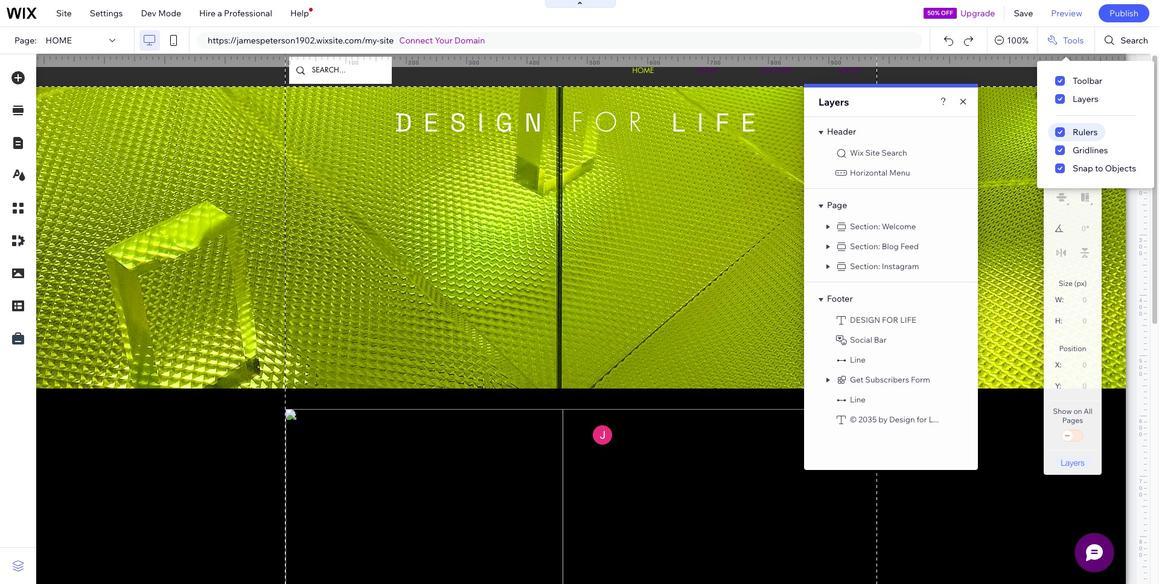 Task type: vqa. For each thing, say whether or not it's contained in the screenshot.
0
yes



Task type: locate. For each thing, give the bounding box(es) containing it.
600
[[650, 59, 661, 66]]

1 vertical spatial search
[[882, 148, 907, 158]]

None text field
[[1070, 221, 1086, 237], [1068, 292, 1092, 308], [1068, 357, 1092, 373], [1070, 221, 1086, 237], [1068, 292, 1092, 308], [1068, 357, 1092, 373]]

1 line from the top
[[850, 355, 866, 365]]

preview
[[1051, 8, 1083, 19]]

layers down pages
[[1061, 458, 1085, 468]]

1 horizontal spatial layers
[[1061, 458, 1085, 468]]

subscribers
[[865, 375, 909, 385]]

900
[[831, 59, 842, 66]]

section: instagram
[[850, 261, 919, 271]]

site up home
[[56, 8, 72, 19]]

section: left 'blog'
[[850, 242, 880, 251]]

professional
[[224, 8, 272, 19]]

0 vertical spatial search
[[1121, 35, 1148, 46]]

section: welcome
[[850, 222, 916, 231]]

300
[[469, 59, 480, 66]]

°
[[1087, 225, 1090, 233]]

0
[[288, 59, 291, 66]]

size
[[1059, 279, 1073, 288]]

wix site search
[[850, 148, 907, 158]]

line down get
[[850, 395, 866, 405]]

layers up header
[[819, 96, 849, 108]]

on
[[1074, 407, 1082, 416]]

0 horizontal spatial layers
[[819, 96, 849, 108]]

life
[[900, 315, 916, 325]]

1 vertical spatial section:
[[850, 242, 880, 251]]

preview button
[[1042, 0, 1092, 27]]

tools button
[[1038, 27, 1095, 54]]

domain
[[455, 35, 485, 46]]

size (px)
[[1059, 279, 1087, 288]]

hire
[[199, 8, 216, 19]]

by
[[879, 415, 888, 424]]

help
[[290, 8, 309, 19]]

1 vertical spatial layers
[[1061, 458, 1085, 468]]

h:
[[1055, 317, 1063, 325]]

1 vertical spatial line
[[850, 395, 866, 405]]

0 vertical spatial line
[[850, 355, 866, 365]]

home
[[46, 35, 72, 46]]

save
[[1014, 8, 1033, 19]]

horizontal menu
[[850, 168, 910, 178]]

design for
[[850, 315, 899, 325]]

for
[[917, 415, 927, 424]]

©
[[850, 415, 857, 424]]

search inside button
[[1121, 35, 1148, 46]]

100
[[348, 59, 359, 66]]

line
[[850, 355, 866, 365], [850, 395, 866, 405]]

form
[[911, 375, 930, 385]]

x:
[[1055, 361, 1062, 370]]

pages
[[1063, 416, 1083, 425]]

1 section: from the top
[[850, 222, 880, 231]]

None text field
[[1069, 313, 1092, 329], [1068, 378, 1092, 394], [1069, 313, 1092, 329], [1068, 378, 1092, 394]]

0 horizontal spatial site
[[56, 8, 72, 19]]

site
[[56, 8, 72, 19], [866, 148, 880, 158]]

line up get
[[850, 355, 866, 365]]

instagram
[[882, 261, 919, 271]]

page
[[827, 200, 847, 211]]

settings
[[90, 8, 123, 19]]

search
[[1121, 35, 1148, 46], [882, 148, 907, 158]]

1 horizontal spatial search
[[1121, 35, 1148, 46]]

publish button
[[1099, 4, 1150, 22]]

section:
[[850, 222, 880, 231], [850, 242, 880, 251], [850, 261, 880, 271]]

500
[[590, 59, 600, 66]]

50% off
[[928, 9, 953, 17]]

publish
[[1110, 8, 1139, 19]]

blog
[[882, 242, 899, 251]]

search down publish
[[1121, 35, 1148, 46]]

site
[[380, 35, 394, 46]]

100% button
[[988, 27, 1037, 54]]

site right wix
[[866, 148, 880, 158]]

2 section: from the top
[[850, 242, 880, 251]]

a
[[218, 8, 222, 19]]

w:
[[1055, 296, 1064, 304]]

https://jamespeterson1902.wixsite.com/my-site connect your domain
[[208, 35, 485, 46]]

1 vertical spatial site
[[866, 148, 880, 158]]

3 section: from the top
[[850, 261, 880, 271]]

section: up 'section: blog feed'
[[850, 222, 880, 231]]

0 vertical spatial section:
[[850, 222, 880, 231]]

0 horizontal spatial search
[[882, 148, 907, 158]]

0 vertical spatial site
[[56, 8, 72, 19]]

switch
[[1061, 428, 1085, 445]]

search up menu
[[882, 148, 907, 158]]

2 vertical spatial section:
[[850, 261, 880, 271]]

section: down 'section: blog feed'
[[850, 261, 880, 271]]

position
[[1059, 344, 1087, 353]]

layers
[[819, 96, 849, 108], [1061, 458, 1085, 468]]

footer
[[827, 293, 853, 304]]



Task type: describe. For each thing, give the bounding box(es) containing it.
tools
[[1063, 35, 1084, 46]]

2 line from the top
[[850, 395, 866, 405]]

get
[[850, 375, 864, 385]]

section: for section: welcome
[[850, 222, 880, 231]]

700
[[710, 59, 721, 66]]

search button
[[1096, 27, 1159, 54]]

mode
[[158, 8, 181, 19]]

horizontal
[[850, 168, 888, 178]]

show
[[1053, 407, 1072, 416]]

show on all pages
[[1053, 407, 1093, 425]]

all
[[1084, 407, 1093, 416]]

wix
[[850, 148, 864, 158]]

header
[[827, 126, 856, 137]]

?
[[1052, 85, 1056, 93]]

l...
[[929, 415, 939, 424]]

2035
[[859, 415, 877, 424]]

400
[[529, 59, 540, 66]]

bar
[[874, 335, 887, 345]]

get subscribers form
[[850, 375, 930, 385]]

https://jamespeterson1902.wixsite.com/my-
[[208, 35, 380, 46]]

800
[[771, 59, 782, 66]]

social bar
[[850, 335, 887, 345]]

social
[[850, 335, 872, 345]]

100%
[[1007, 35, 1029, 46]]

layers inside button
[[1061, 458, 1085, 468]]

section: for section: instagram
[[850, 261, 880, 271]]

50%
[[928, 9, 940, 17]]

section: blog feed
[[850, 242, 919, 251]]

y:
[[1055, 382, 1062, 391]]

hire a professional
[[199, 8, 272, 19]]

off
[[941, 9, 953, 17]]

section: for section: blog feed
[[850, 242, 880, 251]]

design for life
[[850, 315, 916, 325]]

your
[[435, 35, 453, 46]]

0 vertical spatial layers
[[819, 96, 849, 108]]

dev
[[141, 8, 156, 19]]

1 horizontal spatial site
[[866, 148, 880, 158]]

connect
[[399, 35, 433, 46]]

dev mode
[[141, 8, 181, 19]]

feed
[[901, 242, 919, 251]]

200
[[408, 59, 419, 66]]

? button
[[1052, 85, 1056, 93]]

design
[[889, 415, 915, 424]]

upgrade
[[961, 8, 995, 19]]

welcome
[[882, 222, 916, 231]]

layers button
[[1054, 456, 1092, 469]]

save button
[[1005, 0, 1042, 27]]

menu
[[890, 168, 910, 178]]

© 2035 by design for l...
[[850, 415, 939, 424]]

(px)
[[1074, 279, 1087, 288]]



